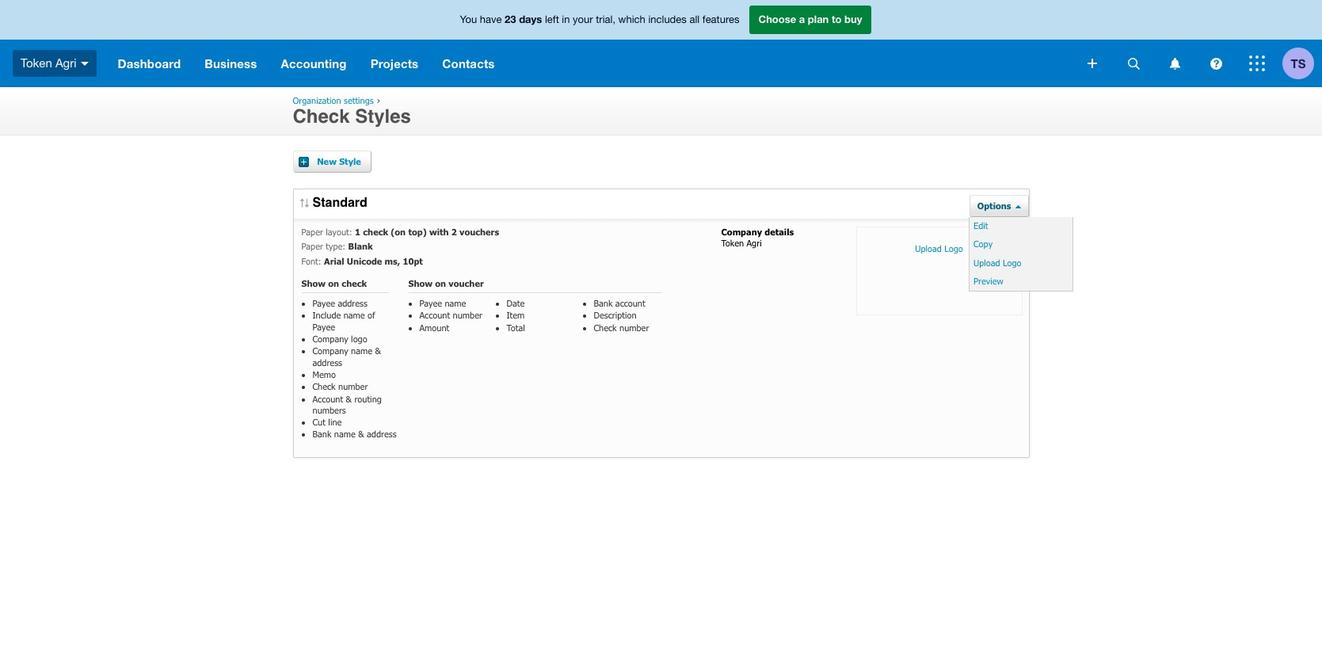 Task type: describe. For each thing, give the bounding box(es) containing it.
0 horizontal spatial upload logo
[[916, 243, 964, 254]]

1 vertical spatial upload
[[974, 257, 1001, 268]]

your
[[573, 14, 593, 26]]

agri inside popup button
[[55, 56, 77, 70]]

type:
[[326, 241, 346, 251]]

token agri
[[21, 56, 77, 70]]

payee address include name of payee company logo company name & address memo check number account & routing numbers cut line bank name & address
[[313, 298, 397, 439]]

style
[[339, 156, 361, 166]]

description
[[594, 310, 637, 321]]

business button
[[193, 40, 269, 87]]

23
[[505, 13, 516, 26]]

check number
[[594, 322, 649, 333]]

0 vertical spatial &
[[375, 346, 381, 356]]

plan
[[808, 13, 829, 26]]

show on voucher
[[409, 278, 484, 288]]

company details token agri
[[722, 227, 794, 248]]

name down line
[[334, 429, 356, 439]]

dashboard
[[118, 56, 181, 71]]

show on check
[[302, 278, 367, 288]]

all
[[690, 14, 700, 26]]

include
[[313, 310, 341, 321]]

ms,
[[385, 256, 400, 266]]

1 horizontal spatial upload logo
[[974, 257, 1022, 268]]

0 vertical spatial address
[[338, 298, 368, 308]]

name down show on voucher
[[445, 298, 466, 308]]

copy link
[[970, 236, 1085, 254]]

paper layout: 1 check (on top) with 2 vouchers paper type: blank font: arial unicode ms, 10pt
[[302, 227, 499, 266]]

days
[[519, 13, 542, 26]]

account
[[616, 298, 646, 308]]

on for check
[[328, 278, 339, 288]]

new style link
[[293, 151, 371, 173]]

payee name
[[420, 298, 466, 308]]

token agri button
[[0, 40, 106, 87]]

to
[[832, 13, 842, 26]]

name down logo
[[351, 346, 373, 356]]

business
[[205, 56, 257, 71]]

includes
[[649, 14, 687, 26]]

arial
[[324, 256, 344, 266]]

routing
[[355, 394, 382, 404]]

preview
[[974, 276, 1004, 286]]

payee for payee address include name of payee company logo company name & address memo check number account & routing numbers cut line bank name & address
[[313, 298, 335, 308]]

edit
[[974, 220, 989, 231]]

account inside bank account account number
[[420, 310, 450, 321]]

new style
[[317, 156, 361, 166]]

10pt
[[403, 256, 423, 266]]

choose
[[759, 13, 797, 26]]

bank account account number
[[420, 298, 646, 321]]

bank inside bank account account number
[[594, 298, 613, 308]]

2 horizontal spatial svg image
[[1250, 55, 1266, 71]]

token inside popup button
[[21, 56, 52, 70]]

font:
[[302, 256, 322, 266]]

1 vertical spatial check
[[342, 278, 367, 288]]

item
[[507, 310, 525, 321]]

unicode
[[347, 256, 382, 266]]

amount
[[420, 322, 450, 333]]

organization settings link
[[293, 95, 374, 105]]

with
[[429, 227, 449, 237]]

choose a plan to buy
[[759, 13, 863, 26]]

new
[[317, 156, 337, 166]]

(on
[[391, 227, 406, 237]]

1 horizontal spatial svg image
[[1088, 59, 1098, 68]]

have
[[480, 14, 502, 26]]

trial,
[[596, 14, 616, 26]]

cut
[[313, 417, 326, 427]]

number inside bank account account number
[[453, 310, 483, 321]]

total
[[507, 322, 525, 333]]

2 vertical spatial &
[[358, 429, 364, 439]]

you have 23 days left in your trial, which includes all features
[[460, 13, 740, 26]]

standard
[[313, 196, 368, 210]]

›
[[377, 95, 381, 105]]

bank inside payee address include name of payee company logo company name & address memo check number account & routing numbers cut line bank name & address
[[313, 429, 332, 439]]

date
[[507, 298, 525, 308]]



Task type: vqa. For each thing, say whether or not it's contained in the screenshot.
Show related to Show on check
yes



Task type: locate. For each thing, give the bounding box(es) containing it.
layout:
[[326, 227, 352, 237]]

check down unicode
[[342, 278, 367, 288]]

logo
[[351, 334, 367, 344]]

2 show from the left
[[409, 278, 433, 288]]

0 vertical spatial upload logo
[[916, 243, 964, 254]]

1 horizontal spatial on
[[435, 278, 446, 288]]

2 vertical spatial number
[[338, 381, 368, 392]]

company
[[722, 227, 762, 237], [313, 334, 348, 344], [313, 346, 348, 356]]

svg image inside "token agri" popup button
[[80, 62, 88, 66]]

contacts
[[442, 56, 495, 71]]

on
[[328, 278, 339, 288], [435, 278, 446, 288]]

1 vertical spatial token
[[722, 238, 744, 248]]

top)
[[408, 227, 427, 237]]

payee up amount at left
[[420, 298, 442, 308]]

on down arial
[[328, 278, 339, 288]]

paper left layout:
[[302, 227, 323, 237]]

logo down copy link
[[1003, 257, 1022, 268]]

1 paper from the top
[[302, 227, 323, 237]]

buy
[[845, 13, 863, 26]]

0 horizontal spatial logo
[[945, 243, 964, 254]]

show
[[302, 278, 326, 288], [409, 278, 433, 288]]

upload left copy
[[916, 243, 942, 254]]

show down 10pt
[[409, 278, 433, 288]]

& down routing
[[358, 429, 364, 439]]

logo left copy
[[945, 243, 964, 254]]

check inside paper layout: 1 check (on top) with 2 vouchers paper type: blank font: arial unicode ms, 10pt
[[363, 227, 388, 237]]

2
[[452, 227, 457, 237]]

1 vertical spatial address
[[313, 357, 342, 367]]

features
[[703, 14, 740, 26]]

settings
[[344, 95, 374, 105]]

check right 1
[[363, 227, 388, 237]]

organization
[[293, 95, 341, 105]]

2 horizontal spatial svg image
[[1170, 57, 1180, 69]]

0 horizontal spatial number
[[338, 381, 368, 392]]

0 horizontal spatial &
[[346, 394, 352, 404]]

paper up font:
[[302, 241, 323, 251]]

projects
[[371, 56, 419, 71]]

accounting
[[281, 56, 347, 71]]

ts button
[[1283, 40, 1323, 87]]

1 on from the left
[[328, 278, 339, 288]]

number down description
[[620, 322, 649, 333]]

2 on from the left
[[435, 278, 446, 288]]

& down of
[[375, 346, 381, 356]]

1 horizontal spatial logo
[[1003, 257, 1022, 268]]

0 vertical spatial token
[[21, 56, 52, 70]]

0 vertical spatial paper
[[302, 227, 323, 237]]

check down memo at the left of the page
[[313, 381, 336, 392]]

accounting button
[[269, 40, 359, 87]]

0 horizontal spatial account
[[313, 394, 343, 404]]

&
[[375, 346, 381, 356], [346, 394, 352, 404], [358, 429, 364, 439]]

payee for payee name
[[420, 298, 442, 308]]

address
[[338, 298, 368, 308], [313, 357, 342, 367], [367, 429, 397, 439]]

0 horizontal spatial on
[[328, 278, 339, 288]]

left
[[545, 14, 559, 26]]

dashboard link
[[106, 40, 193, 87]]

numbers
[[313, 405, 346, 415]]

1 vertical spatial check
[[594, 322, 617, 333]]

upload up preview
[[974, 257, 1001, 268]]

1 horizontal spatial &
[[358, 429, 364, 439]]

check
[[293, 105, 350, 128], [594, 322, 617, 333], [313, 381, 336, 392]]

contacts button
[[431, 40, 507, 87]]

1 vertical spatial paper
[[302, 241, 323, 251]]

number up routing
[[338, 381, 368, 392]]

token
[[21, 56, 52, 70], [722, 238, 744, 248]]

name left of
[[344, 310, 365, 321]]

line
[[328, 417, 342, 427]]

in
[[562, 14, 570, 26]]

logo
[[945, 243, 964, 254], [1003, 257, 1022, 268]]

account
[[420, 310, 450, 321], [313, 394, 343, 404]]

payee up the include
[[313, 298, 335, 308]]

company left the details at right
[[722, 227, 762, 237]]

0 horizontal spatial token
[[21, 56, 52, 70]]

projects button
[[359, 40, 431, 87]]

1 horizontal spatial show
[[409, 278, 433, 288]]

0 vertical spatial agri
[[55, 56, 77, 70]]

0 vertical spatial account
[[420, 310, 450, 321]]

voucher
[[449, 278, 484, 288]]

show for show on voucher
[[409, 278, 433, 288]]

0 horizontal spatial svg image
[[80, 62, 88, 66]]

2 horizontal spatial number
[[620, 322, 649, 333]]

bank down 'cut'
[[313, 429, 332, 439]]

1
[[355, 227, 361, 237]]

ts
[[1291, 56, 1306, 70]]

name
[[445, 298, 466, 308], [344, 310, 365, 321], [351, 346, 373, 356], [334, 429, 356, 439]]

2 vertical spatial address
[[367, 429, 397, 439]]

0 vertical spatial company
[[722, 227, 762, 237]]

a
[[799, 13, 805, 26]]

0 vertical spatial logo
[[945, 243, 964, 254]]

0 vertical spatial check
[[293, 105, 350, 128]]

description amount
[[420, 310, 637, 333]]

organization settings › check styles
[[293, 95, 411, 128]]

on up payee name at the left top
[[435, 278, 446, 288]]

account inside payee address include name of payee company logo company name & address memo check number account & routing numbers cut line bank name & address
[[313, 394, 343, 404]]

banner
[[0, 0, 1323, 87]]

check down description
[[594, 322, 617, 333]]

0 horizontal spatial agri
[[55, 56, 77, 70]]

show down font:
[[302, 278, 326, 288]]

1 vertical spatial logo
[[1003, 257, 1022, 268]]

account up numbers
[[313, 394, 343, 404]]

details
[[765, 227, 794, 237]]

2 paper from the top
[[302, 241, 323, 251]]

check inside payee address include name of payee company logo company name & address memo check number account & routing numbers cut line bank name & address
[[313, 381, 336, 392]]

2 vertical spatial check
[[313, 381, 336, 392]]

1 horizontal spatial upload
[[974, 257, 1001, 268]]

& left routing
[[346, 394, 352, 404]]

options
[[978, 201, 1012, 211]]

edit link
[[970, 217, 1085, 236]]

upload logo left copy
[[916, 243, 964, 254]]

0 vertical spatial bank
[[594, 298, 613, 308]]

upload logo link
[[856, 227, 1023, 315], [970, 254, 1085, 273]]

1 horizontal spatial bank
[[594, 298, 613, 308]]

1 show from the left
[[302, 278, 326, 288]]

0 vertical spatial upload
[[916, 243, 942, 254]]

2 horizontal spatial &
[[375, 346, 381, 356]]

agri
[[55, 56, 77, 70], [747, 238, 762, 248]]

on for voucher
[[435, 278, 446, 288]]

1 horizontal spatial account
[[420, 310, 450, 321]]

1 vertical spatial account
[[313, 394, 343, 404]]

bank
[[594, 298, 613, 308], [313, 429, 332, 439]]

0 vertical spatial number
[[453, 310, 483, 321]]

banner containing ts
[[0, 0, 1323, 87]]

svg image
[[1170, 57, 1180, 69], [1088, 59, 1098, 68], [80, 62, 88, 66]]

0 horizontal spatial upload
[[916, 243, 942, 254]]

check inside organization settings › check styles
[[293, 105, 350, 128]]

show for show on check
[[302, 278, 326, 288]]

company down the include
[[313, 334, 348, 344]]

vouchers
[[460, 227, 499, 237]]

0 horizontal spatial show
[[302, 278, 326, 288]]

agri inside company details token agri
[[747, 238, 762, 248]]

upload
[[916, 243, 942, 254], [974, 257, 1001, 268]]

company up memo at the left of the page
[[313, 346, 348, 356]]

0 vertical spatial check
[[363, 227, 388, 237]]

blank
[[348, 241, 373, 251]]

0 horizontal spatial bank
[[313, 429, 332, 439]]

address up memo at the left of the page
[[313, 357, 342, 367]]

1 vertical spatial agri
[[747, 238, 762, 248]]

payee
[[313, 298, 335, 308], [420, 298, 442, 308], [313, 322, 335, 332]]

1 horizontal spatial token
[[722, 238, 744, 248]]

2 vertical spatial company
[[313, 346, 348, 356]]

0 horizontal spatial svg image
[[1128, 57, 1140, 69]]

1 vertical spatial &
[[346, 394, 352, 404]]

bank up description
[[594, 298, 613, 308]]

1 horizontal spatial number
[[453, 310, 483, 321]]

preview link
[[970, 273, 1085, 291]]

upload logo up preview
[[974, 257, 1022, 268]]

1 vertical spatial number
[[620, 322, 649, 333]]

which
[[619, 14, 646, 26]]

1 vertical spatial upload logo
[[974, 257, 1022, 268]]

1 horizontal spatial svg image
[[1211, 57, 1222, 69]]

check up the new
[[293, 105, 350, 128]]

copy
[[974, 239, 993, 249]]

payee down the include
[[313, 322, 335, 332]]

1 horizontal spatial agri
[[747, 238, 762, 248]]

1 vertical spatial bank
[[313, 429, 332, 439]]

number
[[453, 310, 483, 321], [620, 322, 649, 333], [338, 381, 368, 392]]

number inside payee address include name of payee company logo company name & address memo check number account & routing numbers cut line bank name & address
[[338, 381, 368, 392]]

styles
[[355, 105, 411, 128]]

account up amount at left
[[420, 310, 450, 321]]

of
[[368, 310, 375, 321]]

token inside company details token agri
[[722, 238, 744, 248]]

svg image
[[1250, 55, 1266, 71], [1128, 57, 1140, 69], [1211, 57, 1222, 69]]

you
[[460, 14, 477, 26]]

paper
[[302, 227, 323, 237], [302, 241, 323, 251]]

company inside company details token agri
[[722, 227, 762, 237]]

1 vertical spatial company
[[313, 334, 348, 344]]

address down routing
[[367, 429, 397, 439]]

address down show on check
[[338, 298, 368, 308]]

memo
[[313, 369, 336, 380]]

number down payee name at the left top
[[453, 310, 483, 321]]

upload logo
[[916, 243, 964, 254], [974, 257, 1022, 268]]



